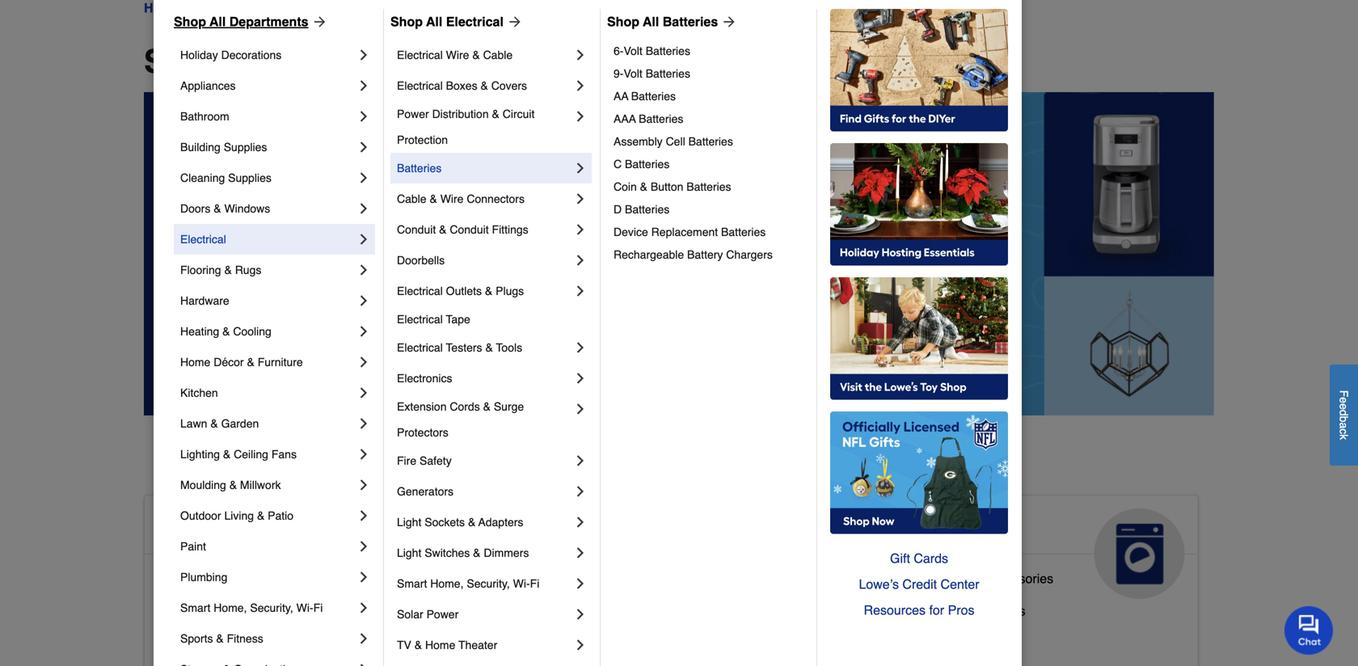 Task type: describe. For each thing, give the bounding box(es) containing it.
shop for shop all departments
[[174, 14, 206, 29]]

doorbells
[[397, 254, 445, 267]]

chevron right image for holiday decorations
[[356, 47, 372, 63]]

d batteries link
[[614, 198, 806, 221]]

chevron right image for moulding & millwork
[[356, 477, 372, 493]]

beverage & wine chillers
[[879, 604, 1026, 619]]

sports
[[180, 633, 213, 645]]

chevron right image for electrical testers & tools
[[573, 340, 589, 356]]

electrical for electrical boxes & covers
[[397, 79, 443, 92]]

chevron right image for electronics
[[573, 370, 589, 387]]

electrical testers & tools
[[397, 341, 523, 354]]

1 vertical spatial appliances
[[879, 515, 999, 541]]

aa batteries
[[614, 90, 676, 103]]

1 vertical spatial home,
[[214, 602, 247, 615]]

batteries up chargers
[[722, 226, 766, 239]]

conduit & conduit fittings
[[397, 223, 529, 236]]

arrow right image
[[718, 14, 738, 30]]

electrical for electrical outlets & plugs
[[397, 285, 443, 298]]

0 horizontal spatial smart home, security, wi-fi
[[180, 602, 323, 615]]

animal
[[518, 515, 594, 541]]

fittings
[[492, 223, 529, 236]]

accessories
[[985, 571, 1054, 586]]

chevron right image for light sockets & adapters
[[573, 514, 589, 531]]

lawn
[[180, 417, 207, 430]]

9-
[[614, 67, 624, 80]]

sports & fitness link
[[180, 624, 356, 654]]

d
[[614, 203, 622, 216]]

parts
[[939, 571, 969, 586]]

cable & wire connectors link
[[397, 184, 573, 214]]

aaa
[[614, 112, 636, 125]]

enjoy savings year-round. no matter what you're shopping for, find what you need at a great price. image
[[144, 92, 1215, 416]]

switches
[[425, 547, 470, 560]]

& inside pet beds, houses, & furniture link
[[629, 630, 638, 645]]

1 horizontal spatial smart home, security, wi-fi link
[[397, 569, 573, 599]]

appliance parts & accessories link
[[879, 568, 1054, 600]]

patio
[[268, 510, 294, 523]]

livestock supplies link
[[518, 594, 625, 626]]

kitchen link
[[180, 378, 356, 408]]

2 e from the top
[[1338, 404, 1351, 410]]

lighting & ceiling fans link
[[180, 439, 356, 470]]

flooring & rugs link
[[180, 255, 356, 286]]

batteries down c batteries link
[[687, 180, 732, 193]]

cell
[[666, 135, 686, 148]]

bathroom inside accessible bathroom link
[[223, 571, 279, 586]]

f e e d b a c k button
[[1331, 365, 1359, 466]]

chevron right image for appliances
[[356, 78, 372, 94]]

animal & pet care
[[518, 515, 658, 567]]

livestock supplies
[[518, 597, 625, 612]]

& inside 'extension cords & surge protectors'
[[483, 400, 491, 413]]

chevron right image for heating & cooling
[[356, 324, 372, 340]]

fire
[[397, 455, 417, 468]]

generators
[[397, 485, 454, 498]]

tape
[[446, 313, 471, 326]]

chevron right image for outdoor living & patio
[[356, 508, 372, 524]]

cleaning
[[180, 171, 225, 184]]

building supplies
[[180, 141, 267, 154]]

departments for shop all departments
[[230, 14, 309, 29]]

& inside moulding & millwork link
[[229, 479, 237, 492]]

gift
[[891, 551, 911, 566]]

lowe's credit center
[[859, 577, 980, 592]]

chevron right image for bathroom
[[356, 108, 372, 125]]

1 horizontal spatial smart
[[397, 578, 427, 590]]

chevron right image for tv & home theater
[[573, 637, 589, 654]]

0 vertical spatial security,
[[467, 578, 510, 590]]

flooring
[[180, 264, 221, 277]]

wire inside electrical wire & cable link
[[446, 49, 469, 61]]

electrical inside 'link'
[[446, 14, 504, 29]]

accessible home link
[[145, 496, 478, 599]]

& inside appliance parts & accessories 'link'
[[973, 571, 981, 586]]

chevron right image for lawn & garden
[[356, 416, 372, 432]]

electronics
[[397, 372, 453, 385]]

chevron right image for plumbing
[[356, 569, 372, 586]]

light for light sockets & adapters
[[397, 516, 422, 529]]

shop all departments
[[174, 14, 309, 29]]

building supplies link
[[180, 132, 356, 163]]

accessible entry & home link
[[158, 632, 304, 665]]

c batteries link
[[614, 153, 806, 176]]

rechargeable battery chargers link
[[614, 243, 806, 266]]

covers
[[492, 79, 527, 92]]

& inside cable & wire connectors link
[[430, 193, 437, 205]]

9-volt batteries
[[614, 67, 691, 80]]

fire safety link
[[397, 446, 573, 476]]

rechargeable
[[614, 248, 684, 261]]

living
[[224, 510, 254, 523]]

cable & wire connectors
[[397, 193, 525, 205]]

device replacement batteries
[[614, 226, 766, 239]]

outdoor living & patio
[[180, 510, 294, 523]]

shop
[[144, 43, 225, 80]]

chevron right image for electrical outlets & plugs
[[573, 283, 589, 299]]

batteries up 6-volt batteries link
[[663, 14, 718, 29]]

wine
[[950, 604, 979, 619]]

electrical boxes & covers link
[[397, 70, 573, 101]]

accessible for accessible bathroom
[[158, 571, 220, 586]]

0 horizontal spatial pet
[[518, 630, 538, 645]]

flooring & rugs
[[180, 264, 262, 277]]

replacement
[[652, 226, 718, 239]]

testers
[[446, 341, 483, 354]]

volt for 9-
[[624, 67, 643, 80]]

accessible bathroom link
[[158, 568, 279, 600]]

batteries down 6-volt batteries in the top of the page
[[646, 67, 691, 80]]

2 conduit from the left
[[450, 223, 489, 236]]

wire inside cable & wire connectors link
[[441, 193, 464, 205]]

home link
[[144, 0, 180, 18]]

all down shop all departments link
[[233, 43, 274, 80]]

6-volt batteries link
[[614, 40, 806, 62]]

all for batteries
[[643, 14, 659, 29]]

light for light switches & dimmers
[[397, 547, 422, 560]]

chevron right image for cleaning supplies
[[356, 170, 372, 186]]

& inside tv & home theater link
[[415, 639, 422, 652]]

gift cards link
[[831, 546, 1009, 572]]

chevron right image for building supplies
[[356, 139, 372, 155]]

find gifts for the diyer. image
[[831, 9, 1009, 132]]

& inside home décor & furniture 'link'
[[247, 356, 255, 369]]

lowe's
[[859, 577, 899, 592]]

arrow right image for shop all departments
[[309, 14, 328, 30]]

0 horizontal spatial wi-
[[297, 602, 314, 615]]

heating & cooling link
[[180, 316, 356, 347]]

appliances image
[[1095, 509, 1186, 599]]

chevron right image for conduit & conduit fittings
[[573, 222, 589, 238]]

chevron right image for batteries
[[573, 160, 589, 176]]

0 vertical spatial smart home, security, wi-fi
[[397, 578, 540, 590]]

device replacement batteries link
[[614, 221, 806, 243]]

light sockets & adapters
[[397, 516, 524, 529]]

tools
[[496, 341, 523, 354]]

outdoor living & patio link
[[180, 501, 356, 531]]

fans
[[272, 448, 297, 461]]

appliance
[[879, 571, 935, 586]]

departments for shop all departments
[[283, 43, 481, 80]]

plumbing
[[180, 571, 228, 584]]

& inside coin & button batteries link
[[640, 180, 648, 193]]

all for departments
[[210, 14, 226, 29]]

accessible for accessible entry & home
[[158, 636, 220, 651]]

& inside electrical boxes & covers link
[[481, 79, 488, 92]]

1 vertical spatial fi
[[314, 602, 323, 615]]

volt for 6-
[[624, 44, 643, 57]]

electrical for electrical wire & cable
[[397, 49, 443, 61]]

holiday hosting essentials. image
[[831, 143, 1009, 266]]

electrical for electrical testers & tools
[[397, 341, 443, 354]]

battery
[[688, 248, 723, 261]]

0 horizontal spatial smart home, security, wi-fi link
[[180, 593, 356, 624]]

chevron right image for generators
[[573, 484, 589, 500]]

0 vertical spatial home,
[[430, 578, 464, 590]]

décor
[[214, 356, 244, 369]]

electrical for electrical tape
[[397, 313, 443, 326]]

coin & button batteries link
[[614, 176, 806, 198]]

extension cords & surge protectors link
[[397, 394, 573, 446]]

pet inside the "animal & pet care"
[[623, 515, 658, 541]]

chevron right image for cable & wire connectors
[[573, 191, 589, 207]]

d
[[1338, 410, 1351, 416]]

chevron right image for electrical
[[356, 231, 372, 248]]

garden
[[221, 417, 259, 430]]

beds,
[[541, 630, 574, 645]]

pet beds, houses, & furniture link
[[518, 626, 693, 658]]

& inside flooring & rugs link
[[224, 264, 232, 277]]

lighting
[[180, 448, 220, 461]]

0 vertical spatial appliances
[[180, 79, 236, 92]]



Task type: locate. For each thing, give the bounding box(es) containing it.
distribution
[[432, 108, 489, 121]]

1 vertical spatial light
[[397, 547, 422, 560]]

& inside accessible entry & home link
[[257, 636, 266, 651]]

shop up electrical wire & cable
[[391, 14, 423, 29]]

furniture inside 'link'
[[258, 356, 303, 369]]

& left ceiling
[[223, 448, 231, 461]]

light
[[397, 516, 422, 529], [397, 547, 422, 560]]

& inside power distribution & circuit protection
[[492, 108, 500, 121]]

millwork
[[240, 479, 281, 492]]

appliances link up chillers
[[866, 496, 1198, 599]]

& inside the electrical outlets & plugs link
[[485, 285, 493, 298]]

1 horizontal spatial fi
[[530, 578, 540, 590]]

electrical left boxes
[[397, 79, 443, 92]]

conduit
[[397, 223, 436, 236], [450, 223, 489, 236]]

1 vertical spatial wi-
[[297, 602, 314, 615]]

cooling
[[233, 325, 272, 338]]

volt up the 9-
[[624, 44, 643, 57]]

all inside shop all batteries link
[[643, 14, 659, 29]]

chevron right image for doors & windows
[[356, 201, 372, 217]]

center
[[941, 577, 980, 592]]

coin & button batteries
[[614, 180, 732, 193]]

1 horizontal spatial conduit
[[450, 223, 489, 236]]

batteries link
[[397, 153, 573, 184]]

0 vertical spatial wire
[[446, 49, 469, 61]]

0 vertical spatial supplies
[[224, 141, 267, 154]]

conduit down cable & wire connectors at top
[[450, 223, 489, 236]]

all for electrical
[[426, 14, 443, 29]]

chevron right image for electrical boxes & covers
[[573, 78, 589, 94]]

supplies for building supplies
[[224, 141, 267, 154]]

1 vertical spatial wire
[[441, 193, 464, 205]]

cable inside cable & wire connectors link
[[397, 193, 427, 205]]

security, up solar power link
[[467, 578, 510, 590]]

aaa batteries link
[[614, 108, 806, 130]]

0 horizontal spatial security,
[[250, 602, 293, 615]]

chevron right image for electrical wire & cable
[[573, 47, 589, 63]]

chevron right image
[[356, 47, 372, 63], [573, 191, 589, 207], [573, 252, 589, 269], [356, 293, 372, 309], [573, 340, 589, 356], [573, 370, 589, 387], [356, 385, 372, 401], [573, 401, 589, 417], [356, 446, 372, 463], [573, 453, 589, 469], [356, 477, 372, 493], [573, 514, 589, 531], [573, 545, 589, 561], [356, 600, 372, 616], [356, 631, 372, 647]]

arrow right image
[[309, 14, 328, 30], [504, 14, 523, 30]]

all inside shop all electrical 'link'
[[426, 14, 443, 29]]

1 horizontal spatial shop
[[391, 14, 423, 29]]

0 horizontal spatial furniture
[[258, 356, 303, 369]]

electrical up electronics
[[397, 341, 443, 354]]

1 vertical spatial departments
[[283, 43, 481, 80]]

security, down plumbing link
[[250, 602, 293, 615]]

all inside shop all departments link
[[210, 14, 226, 29]]

shop all electrical
[[391, 14, 504, 29]]

& inside light switches & dimmers "link"
[[473, 547, 481, 560]]

bathroom inside bathroom link
[[180, 110, 229, 123]]

smart home, security, wi-fi link
[[397, 569, 573, 599], [180, 593, 356, 624]]

& right parts
[[973, 571, 981, 586]]

tv & home theater
[[397, 639, 498, 652]]

shop up the holiday
[[174, 14, 206, 29]]

officially licensed n f l gifts. shop now. image
[[831, 412, 1009, 535]]

arrow right image inside shop all departments link
[[309, 14, 328, 30]]

1 e from the top
[[1338, 397, 1351, 404]]

generators link
[[397, 476, 573, 507]]

aa
[[614, 90, 629, 103]]

chevron right image for extension cords & surge protectors
[[573, 401, 589, 417]]

& inside lawn & garden 'link'
[[211, 417, 218, 430]]

& inside sports & fitness "link"
[[216, 633, 224, 645]]

batteries down protection
[[397, 162, 442, 175]]

electrical down doorbells
[[397, 285, 443, 298]]

chevron right image for flooring & rugs
[[356, 262, 372, 278]]

& up electrical boxes & covers link
[[473, 49, 480, 61]]

smart home, security, wi-fi down light switches & dimmers
[[397, 578, 540, 590]]

chevron right image for fire safety
[[573, 453, 589, 469]]

0 vertical spatial power
[[397, 108, 429, 121]]

& right tv on the left of page
[[415, 639, 422, 652]]

light down generators
[[397, 516, 422, 529]]

smart
[[397, 578, 427, 590], [180, 602, 211, 615]]

shop all batteries link
[[607, 12, 738, 32]]

2 volt from the top
[[624, 67, 643, 80]]

supplies for livestock supplies
[[576, 597, 625, 612]]

home décor & furniture link
[[180, 347, 356, 378]]

accessible for accessible bedroom
[[158, 604, 220, 619]]

batteries up 9-volt batteries
[[646, 44, 691, 57]]

chevron right image for hardware
[[356, 293, 372, 309]]

1 horizontal spatial appliances link
[[866, 496, 1198, 599]]

power up protection
[[397, 108, 429, 121]]

accessible bedroom
[[158, 604, 276, 619]]

2 horizontal spatial shop
[[607, 14, 640, 29]]

gift cards
[[891, 551, 949, 566]]

1 conduit from the left
[[397, 223, 436, 236]]

wire up conduit & conduit fittings
[[441, 193, 464, 205]]

6-volt batteries
[[614, 44, 691, 57]]

cable up conduit & conduit fittings
[[397, 193, 427, 205]]

wi- up sports & fitness "link"
[[297, 602, 314, 615]]

chevron right image for home décor & furniture
[[356, 354, 372, 370]]

0 horizontal spatial fi
[[314, 602, 323, 615]]

departments down shop all electrical
[[283, 43, 481, 80]]

chevron right image for lighting & ceiling fans
[[356, 446, 372, 463]]

cable up covers
[[483, 49, 513, 61]]

lawn & garden link
[[180, 408, 356, 439]]

electrical outlets & plugs
[[397, 285, 524, 298]]

1 horizontal spatial security,
[[467, 578, 510, 590]]

& down cable & wire connectors at top
[[439, 223, 447, 236]]

& right boxes
[[481, 79, 488, 92]]

fi up sports & fitness "link"
[[314, 602, 323, 615]]

dimmers
[[484, 547, 529, 560]]

electrical
[[446, 14, 504, 29], [397, 49, 443, 61], [397, 79, 443, 92], [180, 233, 226, 246], [397, 285, 443, 298], [397, 313, 443, 326], [397, 341, 443, 354]]

2 vertical spatial supplies
[[576, 597, 625, 612]]

conduit up doorbells
[[397, 223, 436, 236]]

supplies for cleaning supplies
[[228, 171, 272, 184]]

cleaning supplies
[[180, 171, 272, 184]]

smart home, security, wi-fi link up fitness
[[180, 593, 356, 624]]

1 vertical spatial power
[[427, 608, 459, 621]]

light switches & dimmers link
[[397, 538, 573, 569]]

accessible
[[158, 515, 276, 541], [158, 571, 220, 586], [158, 604, 220, 619], [158, 636, 220, 651]]

all up 6-volt batteries in the top of the page
[[643, 14, 659, 29]]

& up conduit & conduit fittings
[[430, 193, 437, 205]]

shop inside 'link'
[[391, 14, 423, 29]]

& right décor in the bottom of the page
[[247, 356, 255, 369]]

& left patio
[[257, 510, 265, 523]]

home inside 'link'
[[180, 356, 211, 369]]

shop up 6-
[[607, 14, 640, 29]]

& right animal
[[600, 515, 616, 541]]

power up tv & home theater
[[427, 608, 459, 621]]

smart home, security, wi-fi up fitness
[[180, 602, 323, 615]]

adapters
[[479, 516, 524, 529]]

chevron right image for doorbells
[[573, 252, 589, 269]]

all up electrical wire & cable
[[426, 14, 443, 29]]

1 shop from the left
[[174, 14, 206, 29]]

hardware
[[180, 294, 229, 307]]

chevron right image for solar power
[[573, 607, 589, 623]]

chillers
[[983, 604, 1026, 619]]

c batteries
[[614, 158, 670, 171]]

2 arrow right image from the left
[[504, 14, 523, 30]]

0 horizontal spatial conduit
[[397, 223, 436, 236]]

animal & pet care image
[[735, 509, 825, 599]]

1 vertical spatial smart
[[180, 602, 211, 615]]

batteries up device in the left of the page
[[625, 203, 670, 216]]

departments up holiday decorations link
[[230, 14, 309, 29]]

power distribution & circuit protection link
[[397, 101, 573, 153]]

& right cords
[[483, 400, 491, 413]]

chevron right image for kitchen
[[356, 385, 372, 401]]

& inside beverage & wine chillers link
[[938, 604, 946, 619]]

solar power
[[397, 608, 459, 621]]

smart home, security, wi-fi
[[397, 578, 540, 590], [180, 602, 323, 615]]

0 vertical spatial light
[[397, 516, 422, 529]]

beverage & wine chillers link
[[879, 600, 1026, 632]]

bathroom up building
[[180, 110, 229, 123]]

2 shop from the left
[[391, 14, 423, 29]]

wi- up livestock on the left of the page
[[513, 578, 530, 590]]

& inside heating & cooling link
[[223, 325, 230, 338]]

accessible for accessible home
[[158, 515, 276, 541]]

smart up solar
[[397, 578, 427, 590]]

light left the switches
[[397, 547, 422, 560]]

connectors
[[467, 193, 525, 205]]

boxes
[[446, 79, 478, 92]]

& inside lighting & ceiling fans link
[[223, 448, 231, 461]]

batteries down "assembly"
[[625, 158, 670, 171]]

& left millwork at the bottom left
[[229, 479, 237, 492]]

1 arrow right image from the left
[[309, 14, 328, 30]]

& down 'accessible bedroom' link
[[216, 633, 224, 645]]

shop all electrical link
[[391, 12, 523, 32]]

bedroom
[[223, 604, 276, 619]]

electrical up flooring
[[180, 233, 226, 246]]

arrow right image for shop all electrical
[[504, 14, 523, 30]]

arrow right image up electrical wire & cable link
[[504, 14, 523, 30]]

1 vertical spatial pet
[[518, 630, 538, 645]]

chevron right image
[[573, 47, 589, 63], [356, 78, 372, 94], [573, 78, 589, 94], [356, 108, 372, 125], [573, 108, 589, 125], [356, 139, 372, 155], [573, 160, 589, 176], [356, 170, 372, 186], [356, 201, 372, 217], [573, 222, 589, 238], [356, 231, 372, 248], [356, 262, 372, 278], [573, 283, 589, 299], [356, 324, 372, 340], [356, 354, 372, 370], [356, 416, 372, 432], [573, 484, 589, 500], [356, 508, 372, 524], [356, 539, 372, 555], [356, 569, 372, 586], [573, 576, 589, 592], [573, 607, 589, 623], [573, 637, 589, 654], [356, 662, 372, 666]]

supplies up windows
[[228, 171, 272, 184]]

1 horizontal spatial wi-
[[513, 578, 530, 590]]

0 vertical spatial fi
[[530, 578, 540, 590]]

batteries
[[663, 14, 718, 29], [646, 44, 691, 57], [646, 67, 691, 80], [632, 90, 676, 103], [639, 112, 684, 125], [689, 135, 733, 148], [625, 158, 670, 171], [397, 162, 442, 175], [687, 180, 732, 193], [625, 203, 670, 216], [722, 226, 766, 239]]

kitchen
[[180, 387, 218, 400]]

1 volt from the top
[[624, 44, 643, 57]]

bathroom up bedroom
[[223, 571, 279, 586]]

smart home, security, wi-fi link down light switches & dimmers
[[397, 569, 573, 599]]

& right houses, on the left of page
[[629, 630, 638, 645]]

tv
[[397, 639, 412, 652]]

1 horizontal spatial appliances
[[879, 515, 999, 541]]

1 vertical spatial bathroom
[[223, 571, 279, 586]]

electrical down shop all electrical
[[397, 49, 443, 61]]

& left tools
[[486, 341, 493, 354]]

appliances down the holiday
[[180, 79, 236, 92]]

1 vertical spatial furniture
[[641, 630, 693, 645]]

for
[[930, 603, 945, 618]]

visit the lowe's toy shop. image
[[831, 277, 1009, 400]]

& right sockets
[[468, 516, 476, 529]]

chevron right image for smart home, security, wi-fi
[[573, 576, 589, 592]]

protection
[[397, 133, 448, 146]]

batteries down 9-volt batteries
[[632, 90, 676, 103]]

departments
[[230, 14, 309, 29], [283, 43, 481, 80]]

& left rugs
[[224, 264, 232, 277]]

solar
[[397, 608, 424, 621]]

0 vertical spatial appliances link
[[180, 70, 356, 101]]

batteries down aaa batteries 'link'
[[689, 135, 733, 148]]

& inside light sockets & adapters link
[[468, 516, 476, 529]]

2 light from the top
[[397, 547, 422, 560]]

volt up 'aa batteries'
[[624, 67, 643, 80]]

0 vertical spatial wi-
[[513, 578, 530, 590]]

0 horizontal spatial cable
[[397, 193, 427, 205]]

& inside electrical testers & tools link
[[486, 341, 493, 354]]

extension cords & surge protectors
[[397, 400, 527, 439]]

electrical testers & tools link
[[397, 332, 573, 363]]

tv & home theater link
[[397, 630, 573, 661]]

1 light from the top
[[397, 516, 422, 529]]

1 vertical spatial security,
[[250, 602, 293, 615]]

appliances up "cards"
[[879, 515, 999, 541]]

furniture right houses, on the left of page
[[641, 630, 693, 645]]

0 vertical spatial departments
[[230, 14, 309, 29]]

0 horizontal spatial appliances link
[[180, 70, 356, 101]]

1 vertical spatial supplies
[[228, 171, 272, 184]]

home, down the switches
[[430, 578, 464, 590]]

3 accessible from the top
[[158, 604, 220, 619]]

1 vertical spatial smart home, security, wi-fi
[[180, 602, 323, 615]]

0 horizontal spatial shop
[[174, 14, 206, 29]]

home, down accessible bathroom link
[[214, 602, 247, 615]]

& right lawn
[[211, 417, 218, 430]]

light sockets & adapters link
[[397, 507, 573, 538]]

0 horizontal spatial smart
[[180, 602, 211, 615]]

electrical up electrical wire & cable link
[[446, 14, 504, 29]]

furniture down heating & cooling link
[[258, 356, 303, 369]]

power inside solar power link
[[427, 608, 459, 621]]

plugs
[[496, 285, 524, 298]]

power inside power distribution & circuit protection
[[397, 108, 429, 121]]

holiday
[[180, 49, 218, 61]]

button
[[651, 180, 684, 193]]

lighting & ceiling fans
[[180, 448, 297, 461]]

lowe's credit center link
[[831, 572, 1009, 598]]

accessible home image
[[374, 509, 465, 599]]

0 vertical spatial furniture
[[258, 356, 303, 369]]

cable inside electrical wire & cable link
[[483, 49, 513, 61]]

rechargeable battery chargers
[[614, 248, 773, 261]]

& right entry
[[257, 636, 266, 651]]

resources for pros
[[864, 603, 975, 618]]

chevron right image for power distribution & circuit protection
[[573, 108, 589, 125]]

& left circuit
[[492, 108, 500, 121]]

beverage
[[879, 604, 934, 619]]

0 horizontal spatial arrow right image
[[309, 14, 328, 30]]

cords
[[450, 400, 480, 413]]

1 horizontal spatial home,
[[430, 578, 464, 590]]

chat invite button image
[[1285, 606, 1335, 655]]

supplies up houses, on the left of page
[[576, 597, 625, 612]]

building
[[180, 141, 221, 154]]

& inside conduit & conduit fittings link
[[439, 223, 447, 236]]

light inside "link"
[[397, 547, 422, 560]]

3 shop from the left
[[607, 14, 640, 29]]

0 horizontal spatial appliances
[[180, 79, 236, 92]]

0 vertical spatial bathroom
[[180, 110, 229, 123]]

plumbing link
[[180, 562, 356, 593]]

shop for shop all electrical
[[391, 14, 423, 29]]

chevron right image for sports & fitness
[[356, 631, 372, 647]]

electrical wire & cable
[[397, 49, 513, 61]]

1 vertical spatial cable
[[397, 193, 427, 205]]

shop for shop all batteries
[[607, 14, 640, 29]]

& right coin
[[640, 180, 648, 193]]

bathroom link
[[180, 101, 356, 132]]

1 horizontal spatial furniture
[[641, 630, 693, 645]]

wire up boxes
[[446, 49, 469, 61]]

0 vertical spatial cable
[[483, 49, 513, 61]]

electrical left tape at the top of the page
[[397, 313, 443, 326]]

2 accessible from the top
[[158, 571, 220, 586]]

extension
[[397, 400, 447, 413]]

batteries inside 'link'
[[639, 112, 684, 125]]

doors & windows
[[180, 202, 270, 215]]

1 accessible from the top
[[158, 515, 276, 541]]

& inside electrical wire & cable link
[[473, 49, 480, 61]]

1 horizontal spatial arrow right image
[[504, 14, 523, 30]]

e up d
[[1338, 397, 1351, 404]]

appliances link down decorations
[[180, 70, 356, 101]]

heating & cooling
[[180, 325, 272, 338]]

assembly
[[614, 135, 663, 148]]

paint
[[180, 540, 206, 553]]

1 horizontal spatial pet
[[623, 515, 658, 541]]

4 accessible from the top
[[158, 636, 220, 651]]

shop all departments link
[[174, 12, 328, 32]]

& inside outdoor living & patio link
[[257, 510, 265, 523]]

power distribution & circuit protection
[[397, 108, 538, 146]]

0 vertical spatial volt
[[624, 44, 643, 57]]

& inside "doors & windows" link
[[214, 202, 221, 215]]

& right doors
[[214, 202, 221, 215]]

fi
[[530, 578, 540, 590], [314, 602, 323, 615]]

0 vertical spatial smart
[[397, 578, 427, 590]]

e up b at the bottom right
[[1338, 404, 1351, 410]]

electrical tape link
[[397, 307, 589, 332]]

1 vertical spatial volt
[[624, 67, 643, 80]]

all up holiday decorations in the left of the page
[[210, 14, 226, 29]]

& left plugs
[[485, 285, 493, 298]]

f
[[1338, 390, 1351, 397]]

moulding
[[180, 479, 226, 492]]

wire
[[446, 49, 469, 61], [441, 193, 464, 205]]

resources for pros link
[[831, 598, 1009, 624]]

batteries up assembly cell batteries
[[639, 112, 684, 125]]

chevron right image for paint
[[356, 539, 372, 555]]

b
[[1338, 416, 1351, 422]]

arrow right image inside shop all electrical 'link'
[[504, 14, 523, 30]]

chevron right image for light switches & dimmers
[[573, 545, 589, 561]]

1 horizontal spatial smart home, security, wi-fi
[[397, 578, 540, 590]]

1 horizontal spatial cable
[[483, 49, 513, 61]]

0 vertical spatial pet
[[623, 515, 658, 541]]

resources
[[864, 603, 926, 618]]

& left cooling
[[223, 325, 230, 338]]

circuit
[[503, 108, 535, 121]]

arrow right image up shop all departments at the top
[[309, 14, 328, 30]]

& left dimmers
[[473, 547, 481, 560]]

& inside the "animal & pet care"
[[600, 515, 616, 541]]

electrical link
[[180, 224, 356, 255]]

smart up sports
[[180, 602, 211, 615]]

1 vertical spatial appliances link
[[866, 496, 1198, 599]]

0 horizontal spatial home,
[[214, 602, 247, 615]]

chevron right image for smart home, security, wi-fi
[[356, 600, 372, 616]]

fi up livestock on the left of the page
[[530, 578, 540, 590]]

electrical tape
[[397, 313, 471, 326]]

& left pros
[[938, 604, 946, 619]]

supplies up cleaning supplies
[[224, 141, 267, 154]]

volt
[[624, 44, 643, 57], [624, 67, 643, 80]]



Task type: vqa. For each thing, say whether or not it's contained in the screenshot.
option group
no



